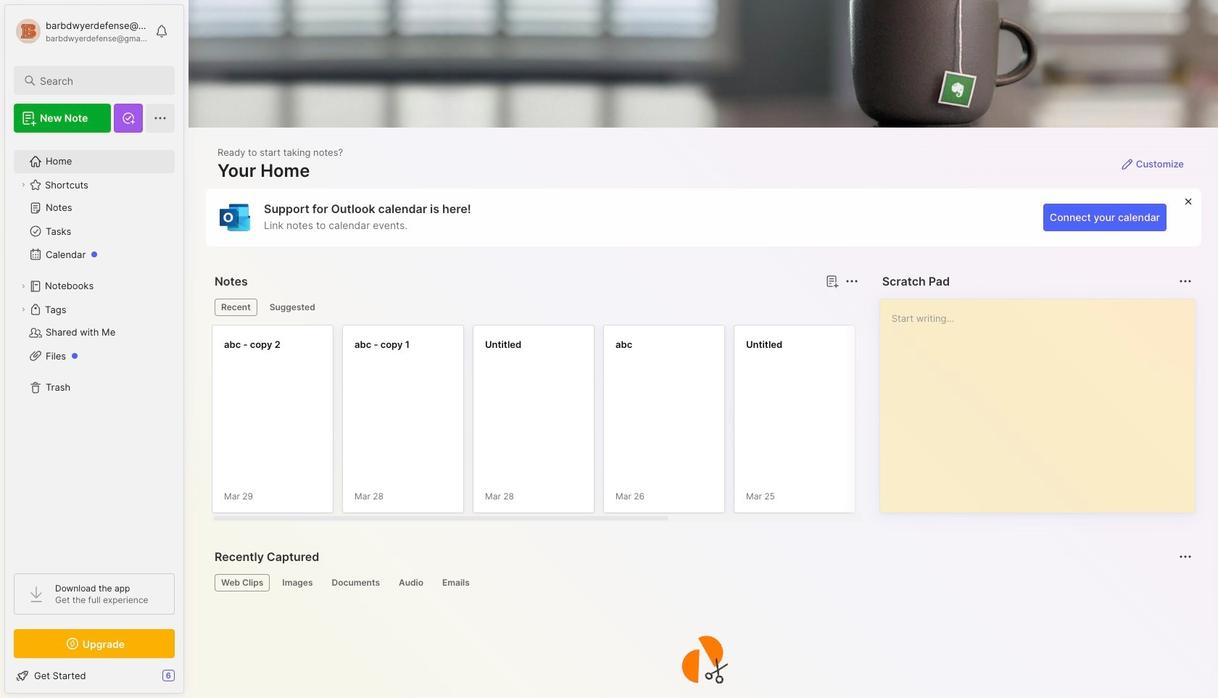Task type: describe. For each thing, give the bounding box(es) containing it.
none search field inside the main element
[[40, 72, 162, 89]]

more actions image
[[843, 273, 861, 290]]

expand notebooks image
[[19, 282, 28, 291]]

2 more actions image from the top
[[1177, 548, 1195, 566]]

Help and Learning task checklist field
[[5, 664, 184, 688]]

main element
[[0, 0, 189, 699]]

expand tags image
[[19, 305, 28, 314]]

Search text field
[[40, 74, 162, 88]]

tree inside the main element
[[5, 141, 184, 561]]

1 more actions image from the top
[[1177, 273, 1195, 290]]

click to collapse image
[[183, 672, 194, 689]]

1 tab list from the top
[[215, 299, 856, 316]]



Task type: locate. For each thing, give the bounding box(es) containing it.
2 tab list from the top
[[215, 575, 1190, 592]]

row group
[[212, 325, 1126, 522]]

0 vertical spatial tab list
[[215, 299, 856, 316]]

tab
[[215, 299, 257, 316], [263, 299, 322, 316], [215, 575, 270, 592], [276, 575, 320, 592], [325, 575, 387, 592], [392, 575, 430, 592], [436, 575, 476, 592]]

Start writing… text field
[[892, 300, 1195, 501]]

more actions image
[[1177, 273, 1195, 290], [1177, 548, 1195, 566]]

tab list
[[215, 299, 856, 316], [215, 575, 1190, 592]]

tree
[[5, 141, 184, 561]]

Account field
[[14, 17, 148, 46]]

More actions field
[[842, 271, 862, 292], [1176, 271, 1196, 292], [1176, 547, 1196, 567]]

0 vertical spatial more actions image
[[1177, 273, 1195, 290]]

1 vertical spatial tab list
[[215, 575, 1190, 592]]

1 vertical spatial more actions image
[[1177, 548, 1195, 566]]

None search field
[[40, 72, 162, 89]]



Task type: vqa. For each thing, say whether or not it's contained in the screenshot.
fifth cell from the top of the page
no



